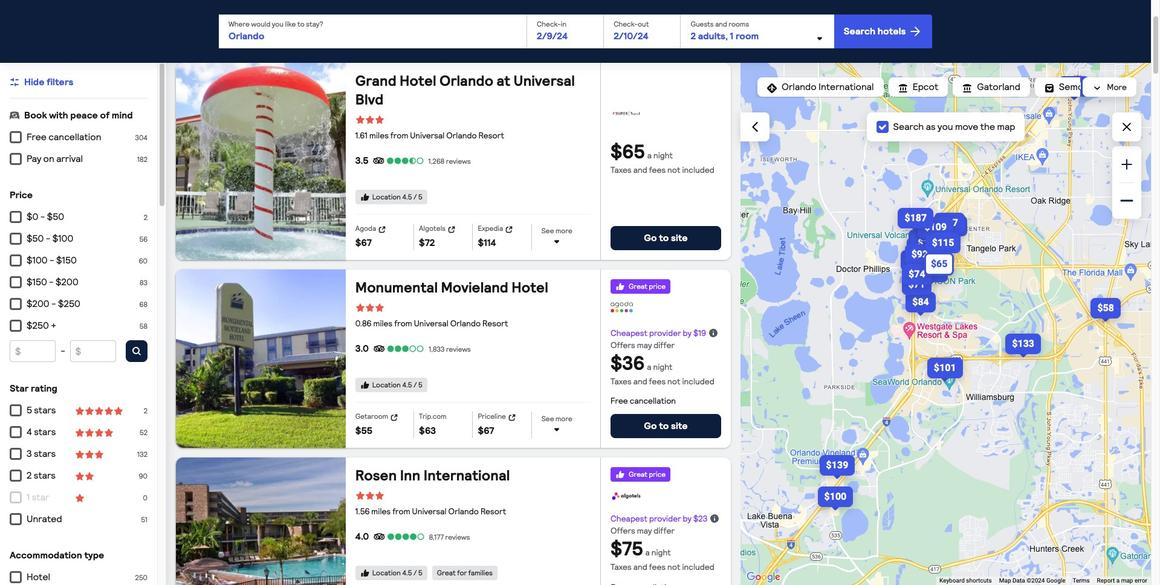 Task type: describe. For each thing, give the bounding box(es) containing it.
1 horizontal spatial free
[[611, 396, 628, 406]]

getaroom
[[355, 412, 388, 421]]

universal for hotel
[[414, 319, 449, 328]]

1,833
[[429, 345, 445, 354]]

out
[[638, 20, 649, 28]]

©2024
[[1027, 578, 1045, 584]]

60
[[139, 257, 148, 265]]

327
[[176, 0, 191, 11]]

reviews for $36
[[446, 345, 471, 354]]

miles for $75
[[372, 507, 391, 516]]

0 vertical spatial to
[[297, 20, 305, 28]]

provider for $36
[[649, 328, 681, 338]]

rtl support__otjmo image inside 3 stars icon
[[94, 450, 104, 460]]

this hotel is much cheaper with one provider compared to the next cheapest offer. what is included in each offer may differ, like the room type or meal plan. image
[[710, 514, 720, 523]]

Check-out text field
[[604, 29, 681, 48]]

[object object] checkbox for $250 +
[[10, 320, 22, 332]]

51
[[141, 516, 148, 524]]

most stars
[[568, 33, 614, 44]]

and for $75
[[634, 562, 647, 572]]

included for $65
[[682, 165, 715, 174]]

$73
[[921, 227, 938, 239]]

more for grand hotel orlando at universal blvd
[[556, 227, 573, 235]]

- for $0
[[40, 211, 45, 223]]

- for $50
[[46, 233, 50, 244]]

1 vertical spatial cancellation
[[630, 396, 676, 406]]

where
[[229, 20, 250, 28]]

more for monumental movieland hotel
[[556, 415, 573, 423]]

6 [object object] checkbox from the top
[[10, 405, 22, 417]]

[object object] checkbox for $50 - $100
[[10, 233, 22, 245]]

2 vertical spatial 2
[[27, 470, 32, 481]]

and for $65
[[634, 165, 647, 174]]

closest button
[[650, 24, 731, 53]]

- for $200
[[51, 298, 56, 310]]

2 for $250 +
[[144, 213, 148, 222]]

$50 - $100
[[27, 233, 73, 244]]

guests
[[691, 20, 714, 28]]

great for families
[[437, 569, 493, 578]]

1 star
[[27, 492, 49, 503]]

0 vertical spatial $100 button
[[910, 262, 950, 282]]

- for $150
[[49, 276, 54, 288]]

differ for $75
[[654, 526, 675, 536]]

0 vertical spatial miles
[[369, 131, 389, 140]]

epcot
[[913, 81, 939, 93]]

0.86 miles from universal orlando resort
[[355, 319, 508, 328]]

rtl support__otjmo image inside 5 stars image
[[114, 406, 123, 416]]

algotels
[[419, 224, 446, 233]]

1.61 miles from universal orlando resort
[[355, 131, 504, 140]]

a for $75
[[646, 548, 650, 557]]

1 horizontal spatial $250
[[58, 298, 80, 310]]

1,833 reviews
[[429, 345, 471, 354]]

+ 50
[[322, 235, 337, 244]]

5 for monumental
[[419, 381, 423, 389]]

$51 button
[[1057, 76, 1092, 97]]

0 horizontal spatial $250
[[27, 320, 49, 331]]

$75 button
[[898, 250, 933, 271]]

[object object] checkbox for $150 - $200
[[10, 276, 22, 288]]

night for $75
[[652, 548, 671, 557]]

accommodation type
[[10, 550, 104, 561]]

rtl support__otjmo image inside 4 stars 'image'
[[104, 428, 114, 438]]

blvd
[[355, 91, 384, 108]]

a for report
[[1117, 578, 1120, 584]]

you for move
[[938, 121, 953, 132]]

stars for 3 stars
[[34, 448, 56, 460]]

5 up "4"
[[27, 405, 32, 416]]

0 vertical spatial $67 button
[[932, 213, 967, 234]]

and for $36
[[634, 377, 647, 386]]

0 vertical spatial resort
[[479, 131, 504, 140]]

3 stars image for $36
[[355, 303, 586, 313]]

0 horizontal spatial map
[[998, 121, 1016, 132]]

hide list image
[[748, 120, 763, 134]]

to for second go to site "link" from the bottom
[[659, 232, 669, 244]]

Guests and rooms text field
[[681, 29, 834, 48]]

keyboard shortcuts
[[940, 578, 992, 584]]

grand
[[355, 72, 397, 90]]

0 vertical spatial $50
[[47, 211, 64, 223]]

56
[[139, 235, 148, 244]]

1 vertical spatial in
[[561, 20, 567, 28]]

$139
[[826, 460, 848, 471]]

$92
[[911, 248, 928, 260]]

2 go from the top
[[644, 420, 657, 432]]

1 go to site link from the top
[[611, 226, 721, 250]]

universal for international
[[412, 507, 447, 516]]

$84
[[912, 296, 929, 308]]

hide filters
[[24, 76, 73, 88]]

learn
[[605, 1, 627, 11]]

$68
[[944, 220, 961, 232]]

$104
[[918, 237, 940, 249]]

search as you move the map
[[894, 121, 1016, 132]]

sort summary element
[[232, 31, 246, 47]]

3 image
[[370, 344, 428, 354]]

$58 button
[[1088, 298, 1123, 319]]

orlando inside grand hotel orlando at universal blvd
[[440, 72, 494, 90]]

this hotel is much cheaper with one provider compared to the next cheapest offer. what is included in each offer may differ, like the room type or meal plan. element for $75
[[708, 514, 720, 523]]

2 $ number field from the left
[[70, 340, 116, 362]]

0 horizontal spatial international
[[424, 467, 510, 484]]

see for monumental movieland hotel
[[542, 415, 554, 423]]

reviews inside the rated 3.5 out of 5 based on 1268 tripadvisor reviews figure
[[446, 157, 471, 166]]

close map image
[[1120, 120, 1135, 134]]

rated 4 out of 5 based on 8177 tripadvisor reviews figure
[[355, 523, 591, 552]]

not for $65
[[668, 165, 681, 174]]

+ for monumental movieland hotel
[[322, 423, 327, 433]]

universal for orlando
[[410, 131, 445, 140]]

from for $36
[[394, 319, 412, 328]]

$36 button
[[917, 220, 952, 241]]

[object object] checkbox for unrated
[[10, 513, 22, 526]]

0 horizontal spatial $200
[[27, 298, 49, 310]]

$71 button
[[899, 274, 934, 295]]

1 vertical spatial $67 button
[[904, 238, 939, 258]]

hide
[[24, 76, 44, 88]]

$63
[[419, 425, 436, 437]]

Gatorland button
[[953, 77, 1030, 97]]

location 4.5 / 5 for $36
[[372, 381, 423, 389]]

4.5 for $36
[[402, 381, 412, 389]]

see for grand hotel orlando at universal blvd
[[542, 227, 554, 235]]

+ 48
[[322, 423, 336, 433]]

the
[[981, 121, 996, 132]]

would
[[251, 20, 271, 28]]

1 vertical spatial $50
[[27, 233, 44, 244]]

0 vertical spatial free cancellation
[[27, 131, 101, 143]]

2 1 star image from the top
[[75, 493, 85, 503]]

50
[[327, 235, 337, 244]]

$75 for $75 a night taxes and fees not included
[[611, 537, 643, 560]]

+ for grand hotel orlando at universal blvd
[[322, 235, 327, 244]]

fees for $36
[[649, 377, 666, 386]]

4.5 for $75
[[402, 569, 412, 578]]

rtl support__otjmo image inside orlando international button
[[767, 84, 777, 93]]

2 stars
[[27, 470, 56, 481]]

orlando inside button
[[782, 81, 817, 93]]

1 horizontal spatial free cancellation
[[611, 396, 676, 406]]

book
[[24, 109, 47, 121]]

price
[[10, 189, 33, 201]]

map data ©2024 google
[[999, 578, 1066, 584]]

$73 button
[[912, 223, 947, 243]]

mind
[[112, 109, 133, 121]]

1 vertical spatial $150
[[27, 276, 47, 288]]

by for $36
[[683, 328, 692, 338]]

Semoran Plaza button
[[1035, 77, 1132, 97]]

$100 - $150
[[27, 255, 77, 266]]

fees for $65
[[649, 165, 666, 174]]

0 vertical spatial more
[[629, 1, 649, 11]]

of
[[100, 109, 110, 121]]

pay on arrival
[[27, 153, 83, 164]]

plaza
[[1100, 81, 1122, 93]]

$115
[[932, 237, 954, 248]]

Where would you like to stay? text field
[[219, 29, 527, 44]]

search for search hotels
[[844, 25, 876, 37]]

2 vertical spatial great
[[437, 569, 456, 578]]

$74
[[909, 268, 925, 280]]

peace
[[70, 109, 98, 121]]

$58
[[1098, 303, 1114, 314]]

a for $36
[[647, 362, 652, 372]]

taxes for $36
[[611, 377, 632, 386]]

location 4.5 / 5 for $75
[[372, 569, 423, 578]]

like
[[285, 20, 296, 28]]

offers for $75
[[611, 526, 636, 536]]

you for like
[[272, 20, 284, 28]]

night for $36
[[653, 362, 673, 372]]

report a map error link
[[1097, 578, 1148, 584]]

rating
[[31, 383, 57, 394]]

2 horizontal spatial hotel
[[512, 279, 548, 296]]

4.0
[[355, 531, 369, 542]]

182
[[137, 155, 148, 164]]

with
[[49, 109, 68, 121]]

check-in
[[537, 20, 567, 28]]

1 location 4.5 / 5 from the top
[[372, 193, 423, 201]]

[object object] checkbox for hotel
[[10, 571, 22, 584]]

327 hotels found in orlando
[[176, 0, 296, 11]]

move
[[955, 121, 979, 132]]

a for $65
[[648, 150, 652, 160]]

taxes for $75
[[611, 562, 632, 572]]

$65 a night taxes and fees not included
[[611, 140, 715, 174]]

4 [object object] checkbox from the top
[[10, 448, 22, 460]]

1,268
[[429, 157, 445, 166]]

accommodation
[[10, 550, 82, 561]]

google
[[1047, 578, 1066, 584]]

1 horizontal spatial $200
[[56, 276, 78, 288]]

4 image
[[370, 532, 428, 542]]

most stars button
[[558, 24, 623, 53]]

map region
[[741, 62, 1151, 585]]

$187
[[905, 212, 927, 224]]

rosen
[[355, 467, 397, 484]]

see more for monumental movieland hotel
[[542, 415, 573, 423]]

guests and rooms
[[691, 20, 749, 28]]

0 horizontal spatial hotel
[[27, 571, 50, 583]]

priceline
[[478, 412, 506, 421]]

rosen inn international
[[355, 467, 510, 484]]

pay
[[27, 153, 41, 164]]

stay?
[[306, 20, 323, 28]]



Task type: vqa. For each thing, say whether or not it's contained in the screenshot.


Task type: locate. For each thing, give the bounding box(es) containing it.
a inside the $75 a night taxes and fees not included
[[646, 548, 650, 557]]

1 vertical spatial location 4.5 / 5
[[372, 381, 423, 389]]

5 for rosen
[[419, 569, 423, 578]]

great price up the agoda icon
[[629, 282, 666, 291]]

map right the
[[998, 121, 1016, 132]]

0 vertical spatial differ
[[654, 340, 675, 350]]

map left error
[[1122, 578, 1134, 584]]

4 stars image
[[75, 425, 114, 440]]

offers may differ for $36
[[611, 340, 675, 350]]

1 vertical spatial night
[[653, 362, 673, 372]]

$65 down the $115 button
[[931, 258, 948, 270]]

location for $75
[[372, 569, 401, 578]]

for
[[457, 569, 467, 578]]

offers for $36
[[611, 340, 636, 350]]

9 [object object] checkbox from the top
[[10, 513, 22, 526]]

price for $36
[[649, 282, 666, 291]]

[object Object] checkbox
[[10, 131, 22, 143], [10, 233, 22, 245], [10, 255, 22, 267], [10, 298, 22, 310], [10, 320, 22, 332], [10, 405, 22, 417], [10, 426, 22, 438], [10, 492, 22, 504], [10, 513, 22, 526], [10, 571, 22, 584]]

[object object] checkbox left pay
[[10, 153, 22, 165]]

2 see more from the top
[[542, 415, 573, 423]]

night inside the $75 a night taxes and fees not included
[[652, 548, 671, 557]]

1 vertical spatial taxes
[[611, 377, 632, 386]]

3 included from the top
[[682, 562, 715, 572]]

0 horizontal spatial $100 button
[[815, 487, 856, 507]]

5 [object object] checkbox from the top
[[10, 320, 22, 332]]

agoda image
[[611, 301, 633, 313]]

1 vertical spatial $250
[[27, 320, 49, 331]]

1 $ number field from the left
[[10, 340, 56, 362]]

1 vertical spatial free cancellation
[[611, 396, 676, 406]]

movieland
[[441, 279, 509, 296]]

reviews right 8,177
[[445, 533, 470, 542]]

1 not from the top
[[668, 165, 681, 174]]

1 offers from the top
[[611, 340, 636, 350]]

$150 up $150 - $200
[[56, 255, 77, 266]]

0 horizontal spatial free
[[27, 131, 47, 143]]

cancellation down book with peace of mind
[[49, 131, 101, 143]]

may
[[637, 340, 652, 350], [637, 526, 652, 536]]

0 horizontal spatial check-
[[537, 20, 561, 28]]

star rating
[[10, 383, 57, 394]]

3.5 image
[[370, 156, 427, 166]]

rtl support__otjmo image
[[963, 84, 973, 93], [365, 115, 375, 125], [375, 115, 384, 125], [355, 303, 365, 313], [75, 406, 85, 416], [85, 406, 94, 416], [94, 406, 104, 416], [104, 406, 114, 416], [75, 428, 85, 438], [85, 428, 94, 438], [94, 428, 104, 438], [75, 450, 85, 460], [85, 450, 94, 460], [355, 491, 365, 501], [375, 491, 384, 501]]

2 great price from the top
[[629, 470, 666, 479]]

1
[[27, 492, 30, 503]]

[object object] checkbox for $0 - $50
[[10, 211, 22, 223]]

supertravel image
[[611, 107, 642, 119]]

learn more about price changes
[[605, 1, 731, 11]]

stars for 4 stars
[[34, 426, 56, 438]]

offers down cheapest provider by $19
[[611, 340, 636, 350]]

about
[[651, 1, 674, 11]]

1 vertical spatial location
[[372, 381, 401, 389]]

stars right "4"
[[34, 426, 56, 438]]

1,268 reviews
[[429, 157, 471, 166]]

universal up 8,177
[[412, 507, 447, 516]]

More button
[[1083, 77, 1137, 97]]

1 horizontal spatial $100 button
[[910, 262, 950, 282]]

$72
[[419, 237, 435, 249]]

$75 inside $75 button
[[907, 254, 924, 266]]

not for $75
[[668, 562, 681, 572]]

0 vertical spatial map
[[998, 121, 1016, 132]]

$187 button
[[896, 208, 936, 228]]

0 vertical spatial 2
[[144, 213, 148, 222]]

$23
[[694, 514, 708, 523]]

2 not from the top
[[668, 377, 681, 386]]

1 vertical spatial you
[[938, 121, 953, 132]]

1 vertical spatial included
[[682, 377, 715, 386]]

changes
[[698, 1, 731, 11]]

5 for grand
[[419, 193, 423, 201]]

cancellation
[[49, 131, 101, 143], [630, 396, 676, 406]]

1 see from the top
[[542, 227, 554, 235]]

1 provider from the top
[[649, 328, 681, 338]]

included for $36
[[682, 377, 715, 386]]

resort up rated 4 out of 5 based on 8177 tripadvisor reviews figure
[[481, 507, 506, 516]]

fees inside the $75 a night taxes and fees not included
[[649, 562, 666, 572]]

may for $75
[[637, 526, 652, 536]]

location 4.5 / 5 down 3 image
[[372, 381, 423, 389]]

2 go to site from the top
[[644, 420, 688, 432]]

- for $100
[[50, 255, 54, 266]]

$55
[[355, 425, 373, 437]]

/ for $36
[[414, 381, 417, 389]]

0 horizontal spatial cancellation
[[49, 131, 101, 143]]

0 vertical spatial go to site link
[[611, 226, 721, 250]]

3 not from the top
[[668, 562, 681, 572]]

1 horizontal spatial cancellation
[[630, 396, 676, 406]]

taxes inside $36 a night taxes and fees not included
[[611, 377, 632, 386]]

1 1 star image from the top
[[75, 490, 85, 505]]

search inside button
[[844, 25, 876, 37]]

differ down 'cheapest provider by $23'
[[654, 526, 675, 536]]

$36 for $36 a night taxes and fees not included
[[611, 352, 645, 375]]

cheapest for $36
[[611, 328, 648, 338]]

1 horizontal spatial in
[[561, 20, 567, 28]]

differ down cheapest provider by $19
[[654, 340, 675, 350]]

go to site for 1st go to site "link" from the bottom
[[644, 420, 688, 432]]

2 vertical spatial hotel
[[27, 571, 50, 583]]

$50 up $50 - $100 at the top left of page
[[47, 211, 64, 223]]

google image
[[744, 570, 784, 585]]

5 up trip.com
[[419, 381, 423, 389]]

stars down rating
[[34, 405, 56, 416]]

cancellation down $36 a night taxes and fees not included
[[630, 396, 676, 406]]

universal right at
[[514, 72, 575, 90]]

international
[[819, 81, 874, 93], [424, 467, 510, 484]]

3 fees from the top
[[649, 562, 666, 572]]

great for $36
[[629, 282, 648, 291]]

1 / from the top
[[414, 193, 417, 201]]

0 vertical spatial 3 stars image
[[355, 115, 586, 125]]

4 [object object] checkbox from the top
[[10, 298, 22, 310]]

by for $75
[[683, 514, 692, 523]]

cheapest down the agoda icon
[[611, 328, 648, 338]]

2 [object object] checkbox from the top
[[10, 233, 22, 245]]

3 stars image for $75
[[355, 491, 586, 501]]

price up cheapest provider by $19
[[649, 282, 666, 291]]

rtl support__otjmo image
[[908, 24, 923, 39], [702, 36, 712, 45], [767, 84, 777, 93], [898, 84, 908, 93], [1045, 84, 1055, 93], [355, 115, 365, 125], [365, 303, 375, 313], [375, 303, 384, 313], [114, 406, 123, 416], [104, 428, 114, 438], [94, 450, 104, 460], [75, 472, 85, 481], [85, 472, 94, 481], [365, 491, 375, 501]]

see more button for monumental movieland hotel
[[542, 413, 573, 435]]

Orlando International button
[[758, 77, 884, 97]]

$133 button
[[1003, 334, 1043, 354]]

$ number field up 5 stars image
[[70, 340, 116, 362]]

2 provider from the top
[[649, 514, 681, 523]]

4 stars
[[27, 426, 56, 438]]

1 by from the top
[[683, 328, 692, 338]]

$65 button
[[922, 253, 957, 276]]

stars inside button
[[592, 33, 614, 44]]

rtl support__otjmo image inside closest button
[[702, 36, 712, 45]]

$65 for $65
[[931, 258, 948, 270]]

5 [object object] checkbox from the top
[[10, 470, 22, 482]]

free cancellation down $36 a night taxes and fees not included
[[611, 396, 676, 406]]

included inside the $75 a night taxes and fees not included
[[682, 562, 715, 572]]

4.5 down 3.5 image on the left top of the page
[[402, 193, 412, 201]]

3 taxes from the top
[[611, 562, 632, 572]]

reviews right 1,268
[[446, 157, 471, 166]]

$100 down $139 button
[[824, 491, 847, 503]]

not for $36
[[668, 377, 681, 386]]

- right $0
[[40, 211, 45, 223]]

2 see more button from the top
[[542, 413, 573, 435]]

to for 1st go to site "link" from the bottom
[[659, 420, 669, 432]]

2 included from the top
[[682, 377, 715, 386]]

miles right the 1.61
[[369, 131, 389, 140]]

1 vertical spatial +
[[51, 320, 56, 331]]

may for $36
[[637, 340, 652, 350]]

this hotel is much cheaper with one provider compared to the next cheapest offer. what is included in each offer may differ, like the room type or meal plan. element
[[706, 328, 718, 338], [708, 514, 720, 523]]

resort for $75
[[481, 507, 506, 516]]

taxes inside the $75 a night taxes and fees not included
[[611, 562, 632, 572]]

a
[[648, 150, 652, 160], [647, 362, 652, 372], [646, 548, 650, 557], [1117, 578, 1120, 584]]

1 vertical spatial price
[[649, 282, 666, 291]]

$65 inside button
[[931, 258, 948, 270]]

2 see from the top
[[542, 415, 554, 423]]

5 stars image
[[75, 403, 123, 418]]

2 vertical spatial 4.5
[[402, 569, 412, 578]]

reviews inside rated 3 out of 5 based on 1833 tripadvisor reviews figure
[[446, 345, 471, 354]]

2 for unrated
[[144, 407, 148, 415]]

1.56
[[355, 507, 370, 516]]

0 vertical spatial great price
[[629, 282, 666, 291]]

7 [object object] checkbox from the top
[[10, 426, 22, 438]]

1 vertical spatial 3 stars image
[[355, 303, 586, 313]]

miles
[[369, 131, 389, 140], [373, 319, 393, 328], [372, 507, 391, 516]]

1 offers may differ from the top
[[611, 340, 675, 350]]

2 vertical spatial price
[[649, 470, 666, 479]]

1 vertical spatial see more button
[[542, 413, 573, 435]]

universal up 1,268
[[410, 131, 445, 140]]

and down 'cheapest provider by $23'
[[634, 562, 647, 572]]

found
[[223, 0, 249, 11]]

Check-in text field
[[527, 29, 604, 48]]

$75 inside the $75 a night taxes and fees not included
[[611, 537, 643, 560]]

Search as you move the map checkbox
[[877, 121, 889, 133]]

1 vertical spatial map
[[1122, 578, 1134, 584]]

[object object] checkbox for $200 - $250
[[10, 298, 22, 310]]

1 location from the top
[[372, 193, 401, 201]]

0 vertical spatial in
[[251, 0, 258, 11]]

go to site for second go to site "link" from the bottom
[[644, 232, 688, 244]]

3 4.5 from the top
[[402, 569, 412, 578]]

cheapest for $75
[[611, 514, 648, 523]]

10 [object object] checkbox from the top
[[10, 571, 22, 584]]

1 go from the top
[[644, 232, 657, 244]]

$200 up $250 +
[[27, 298, 49, 310]]

$ number field
[[10, 340, 56, 362], [70, 340, 116, 362]]

orlando international
[[782, 81, 874, 93]]

3 [object object] checkbox from the top
[[10, 255, 22, 267]]

$100 up $100 - $150
[[52, 233, 73, 244]]

2 up 56
[[144, 213, 148, 222]]

more
[[1107, 82, 1127, 92]]

48
[[327, 423, 336, 433]]

2 3 stars image from the top
[[355, 303, 586, 313]]

by left $19
[[683, 328, 692, 338]]

hotels for 327
[[193, 0, 221, 11]]

cheapest
[[611, 328, 648, 338], [611, 514, 648, 523]]

1 [object object] checkbox from the top
[[10, 131, 22, 143]]

shortcuts
[[967, 578, 992, 584]]

$36 a night taxes and fees not included
[[611, 352, 715, 386]]

check- for in
[[537, 20, 561, 28]]

$65 inside $65 a night taxes and fees not included
[[611, 140, 645, 163]]

-
[[40, 211, 45, 223], [46, 233, 50, 244], [50, 255, 54, 266], [49, 276, 54, 288], [51, 298, 56, 310], [61, 345, 65, 357]]

cheapest down algotels image
[[611, 514, 648, 523]]

expedia
[[478, 224, 503, 233]]

0 horizontal spatial free cancellation
[[27, 131, 101, 143]]

0 vertical spatial $65
[[611, 140, 645, 163]]

$84 button
[[903, 292, 938, 312]]

2 [object object] checkbox from the top
[[10, 211, 22, 223]]

1 horizontal spatial $50
[[47, 211, 64, 223]]

2 vertical spatial +
[[322, 423, 327, 433]]

taxes inside $65 a night taxes and fees not included
[[611, 165, 632, 174]]

2 cheapest from the top
[[611, 514, 648, 523]]

0 vertical spatial go to site
[[644, 232, 688, 244]]

1 [object object] checkbox from the top
[[10, 153, 22, 165]]

- up $150 - $200
[[50, 255, 54, 266]]

/ for $75
[[414, 569, 417, 578]]

rated 3.5 out of 5 based on 1268 tripadvisor reviews figure
[[355, 146, 591, 175]]

/ down 3 image
[[414, 381, 417, 389]]

$100 down $50 - $100 at the top left of page
[[27, 255, 48, 266]]

2 down 3
[[27, 470, 32, 481]]

$65 down 'supertravel' image
[[611, 140, 645, 163]]

great up algotels image
[[629, 470, 648, 479]]

see more for grand hotel orlando at universal blvd
[[542, 227, 573, 235]]

$100 down the $88
[[919, 266, 941, 278]]

reviews right 1,833
[[446, 345, 471, 354]]

1 horizontal spatial hotel
[[400, 72, 436, 90]]

1 horizontal spatial $75
[[907, 254, 924, 266]]

0 vertical spatial free
[[27, 131, 47, 143]]

location down 4 image
[[372, 569, 401, 578]]

None field
[[219, 29, 527, 48]]

1 vertical spatial provider
[[649, 514, 681, 523]]

1 horizontal spatial check-
[[614, 20, 638, 28]]

on
[[43, 153, 54, 164]]

1 4.5 from the top
[[402, 193, 412, 201]]

check-
[[537, 20, 561, 28], [614, 20, 638, 28]]

2 offers from the top
[[611, 526, 636, 536]]

great price up algotels image
[[629, 470, 666, 479]]

$109
[[925, 221, 947, 233]]

1 see more button from the top
[[542, 225, 573, 247]]

offers may differ down cheapest provider by $19
[[611, 340, 675, 350]]

0 vertical spatial /
[[414, 193, 417, 201]]

cheapest provider by $23
[[611, 514, 708, 523]]

$92 button
[[902, 244, 937, 265]]

1 star image
[[75, 490, 85, 505], [75, 493, 85, 503]]

0 horizontal spatial $150
[[27, 276, 47, 288]]

4
[[27, 426, 32, 438]]

algotels image
[[611, 491, 642, 502]]

great up the agoda icon
[[629, 282, 648, 291]]

free cancellation
[[27, 131, 101, 143], [611, 396, 676, 406]]

1 taxes from the top
[[611, 165, 632, 174]]

great left for
[[437, 569, 456, 578]]

0 vertical spatial +
[[322, 235, 327, 244]]

offers may differ for $75
[[611, 526, 675, 536]]

0 vertical spatial offers may differ
[[611, 340, 675, 350]]

0 horizontal spatial $36
[[611, 352, 645, 375]]

$150 down $100 - $150
[[27, 276, 47, 288]]

miles for $36
[[373, 319, 393, 328]]

0 horizontal spatial $50
[[27, 233, 44, 244]]

taxes for $65
[[611, 165, 632, 174]]

orlando for 0.86 miles from universal orlando resort
[[450, 319, 481, 328]]

2 fees from the top
[[649, 377, 666, 386]]

night inside $65 a night taxes and fees not included
[[654, 150, 673, 160]]

2 location from the top
[[372, 381, 401, 389]]

5 left for
[[419, 569, 423, 578]]

- down $0 - $50
[[46, 233, 50, 244]]

1 great price from the top
[[629, 282, 666, 291]]

[object Object] checkbox
[[10, 153, 22, 165], [10, 211, 22, 223], [10, 276, 22, 288], [10, 448, 22, 460], [10, 470, 22, 482]]

resort up rated 3 out of 5 based on 1833 tripadvisor reviews figure
[[483, 319, 508, 328]]

1 differ from the top
[[654, 340, 675, 350]]

0 vertical spatial cancellation
[[49, 131, 101, 143]]

included inside $36 a night taxes and fees not included
[[682, 377, 715, 386]]

$68 button
[[935, 216, 970, 237]]

keyboard
[[940, 578, 965, 584]]

$0
[[27, 211, 38, 223]]

0 vertical spatial by
[[683, 328, 692, 338]]

2 vertical spatial taxes
[[611, 562, 632, 572]]

0 horizontal spatial in
[[251, 0, 258, 11]]

free down book
[[27, 131, 47, 143]]

1 check- from the left
[[537, 20, 561, 28]]

orlando for 1.61 miles from universal orlando resort
[[446, 131, 477, 140]]

$75 for $75
[[907, 254, 924, 266]]

universal inside grand hotel orlando at universal blvd
[[514, 72, 575, 90]]

rtl support__otjmo image inside gatorland button
[[963, 84, 973, 93]]

you right as
[[938, 121, 953, 132]]

check- up "friday, february 9, 2024" text field
[[537, 20, 561, 28]]

zoom in image
[[1120, 157, 1135, 172]]

- down $100 - $150
[[49, 276, 54, 288]]

hotel down "accommodation"
[[27, 571, 50, 583]]

3 3 stars image from the top
[[355, 491, 586, 501]]

2 check- from the left
[[614, 20, 638, 28]]

fees for $75
[[649, 562, 666, 572]]

price right about
[[676, 1, 696, 11]]

$36 inside button
[[926, 224, 942, 236]]

location for $36
[[372, 381, 401, 389]]

go
[[644, 232, 657, 244], [644, 420, 657, 432]]

location up agoda
[[372, 193, 401, 201]]

semoran
[[1059, 81, 1098, 93]]

0 vertical spatial hotel
[[400, 72, 436, 90]]

Epcot button
[[889, 77, 948, 97]]

3 / from the top
[[414, 569, 417, 578]]

0 vertical spatial from
[[391, 131, 408, 140]]

night inside $36 a night taxes and fees not included
[[653, 362, 673, 372]]

provider for $75
[[649, 514, 681, 523]]

[object object] checkbox left 3
[[10, 448, 22, 460]]

1 vertical spatial see more
[[542, 415, 573, 423]]

unrated
[[27, 513, 62, 525]]

2 vertical spatial resort
[[481, 507, 506, 516]]

3 location from the top
[[372, 569, 401, 578]]

hotels
[[193, 0, 221, 11], [878, 25, 906, 37]]

at
[[497, 72, 511, 90]]

semoran plaza
[[1059, 81, 1122, 93]]

you left like
[[272, 20, 284, 28]]

differ for $36
[[654, 340, 675, 350]]

- down $200 - $250 at the bottom left of the page
[[61, 345, 65, 357]]

1.61
[[355, 131, 368, 140]]

2 taxes from the top
[[611, 377, 632, 386]]

$67
[[942, 217, 958, 229], [355, 237, 372, 249], [913, 242, 930, 253], [478, 425, 494, 437]]

2 go to site link from the top
[[611, 414, 721, 438]]

rtl support__otjmo image inside "semoran plaza" button
[[1045, 84, 1055, 93]]

0 vertical spatial offers
[[611, 340, 636, 350]]

hotel inside grand hotel orlando at universal blvd
[[400, 72, 436, 90]]

in right "found"
[[251, 0, 258, 11]]

1 vertical spatial hotels
[[878, 25, 906, 37]]

from
[[391, 131, 408, 140], [394, 319, 412, 328], [393, 507, 410, 516]]

from up 3.5 image on the left top of the page
[[391, 131, 408, 140]]

1 included from the top
[[682, 165, 715, 174]]

2 vertical spatial /
[[414, 569, 417, 578]]

1 site from the top
[[671, 232, 688, 244]]

3 stars image
[[355, 115, 586, 125], [355, 303, 586, 313], [355, 491, 586, 501]]

$65 for $65 a night taxes and fees not included
[[611, 140, 645, 163]]

price up 'cheapest provider by $23'
[[649, 470, 666, 479]]

not
[[668, 165, 681, 174], [668, 377, 681, 386], [668, 562, 681, 572]]

search hotels button
[[834, 15, 933, 48]]

$250 down $150 - $200
[[58, 298, 80, 310]]

fees inside $36 a night taxes and fees not included
[[649, 377, 666, 386]]

$200 up $200 - $250 at the bottom left of the page
[[56, 276, 78, 288]]

1 vertical spatial great price
[[629, 470, 666, 479]]

$ number field down $250 +
[[10, 340, 56, 362]]

fees inside $65 a night taxes and fees not included
[[649, 165, 666, 174]]

2 vertical spatial from
[[393, 507, 410, 516]]

3 stars image up rated 4 out of 5 based on 8177 tripadvisor reviews figure
[[355, 491, 586, 501]]

0 vertical spatial may
[[637, 340, 652, 350]]

$71
[[908, 279, 925, 290]]

[object object] checkbox for free cancellation
[[10, 131, 22, 143]]

offers may differ down 'cheapest provider by $23'
[[611, 526, 675, 536]]

stars for most stars
[[592, 33, 614, 44]]

included inside $65 a night taxes and fees not included
[[682, 165, 715, 174]]

and inside $36 a night taxes and fees not included
[[634, 377, 647, 386]]

families
[[468, 569, 493, 578]]

1 see more from the top
[[542, 227, 573, 235]]

resort up the rated 3.5 out of 5 based on 1268 tripadvisor reviews figure at the top of the page
[[479, 131, 504, 140]]

great price for $75
[[629, 470, 666, 479]]

1 vertical spatial $65
[[931, 258, 948, 270]]

$75 down 'cheapest provider by $23'
[[611, 537, 643, 560]]

to
[[297, 20, 305, 28], [659, 232, 669, 244], [659, 420, 669, 432]]

arrival
[[56, 153, 83, 164]]

hotels inside button
[[878, 25, 906, 37]]

83
[[140, 279, 148, 287]]

resort for $36
[[483, 319, 508, 328]]

0 vertical spatial 4.5
[[402, 193, 412, 201]]

1 horizontal spatial map
[[1122, 578, 1134, 584]]

orlando for 1.56 miles from universal orlando resort
[[448, 507, 479, 516]]

$65
[[611, 140, 645, 163], [931, 258, 948, 270]]

type
[[84, 550, 104, 561]]

[object object] checkbox left 2 stars
[[10, 470, 22, 482]]

1 vertical spatial resort
[[483, 319, 508, 328]]

2 vertical spatial location 4.5 / 5
[[372, 569, 423, 578]]

0 vertical spatial see more button
[[542, 225, 573, 247]]

by
[[683, 328, 692, 338], [683, 514, 692, 523]]

2 stars image
[[75, 469, 94, 483]]

not inside $65 a night taxes and fees not included
[[668, 165, 681, 174]]

3 stars image down grand hotel orlando at universal blvd
[[355, 115, 586, 125]]

1 vertical spatial reviews
[[446, 345, 471, 354]]

1 vertical spatial go to site link
[[611, 414, 721, 438]]

1 may from the top
[[637, 340, 652, 350]]

3 location 4.5 / 5 from the top
[[372, 569, 423, 578]]

0 vertical spatial provider
[[649, 328, 681, 338]]

0 vertical spatial night
[[654, 150, 673, 160]]

0 horizontal spatial you
[[272, 20, 284, 28]]

price for $75
[[649, 470, 666, 479]]

2 may from the top
[[637, 526, 652, 536]]

rtl support__otjmo image inside search hotels button
[[908, 24, 923, 39]]

1 horizontal spatial $65
[[931, 258, 948, 270]]

this hotel is much cheaper with one provider compared to the next cheapest offer. what is included in each offer may differ, like the room type or meal plan. element for $36
[[706, 328, 718, 338]]

$36 for $36
[[926, 224, 942, 236]]

stars for 2 stars
[[34, 470, 56, 481]]

universal up 1,833
[[414, 319, 449, 328]]

international inside button
[[819, 81, 874, 93]]

location 4.5 / 5
[[372, 193, 423, 201], [372, 381, 423, 389], [372, 569, 423, 578]]

check- down learn
[[614, 20, 638, 28]]

8 [object object] checkbox from the top
[[10, 492, 22, 504]]

see right priceline
[[542, 415, 554, 423]]

not inside $36 a night taxes and fees not included
[[668, 377, 681, 386]]

3 stars image
[[75, 447, 104, 461]]

check- for out
[[614, 20, 638, 28]]

see more button for grand hotel orlando at universal blvd
[[542, 225, 573, 247]]

sort summary image
[[237, 33, 246, 43]]

0 horizontal spatial $ number field
[[10, 340, 56, 362]]

provider left $19
[[649, 328, 681, 338]]

1 vertical spatial $36
[[611, 352, 645, 375]]

1 3 stars image from the top
[[355, 115, 586, 125]]

$75 up $74
[[907, 254, 924, 266]]

0 vertical spatial $150
[[56, 255, 77, 266]]

not inside the $75 a night taxes and fees not included
[[668, 562, 681, 572]]

hotel right grand
[[400, 72, 436, 90]]

where would you like to stay?
[[229, 20, 323, 28]]

and down cheapest provider by $19
[[634, 377, 647, 386]]

$36 inside $36 a night taxes and fees not included
[[611, 352, 645, 375]]

2 by from the top
[[683, 514, 692, 523]]

1 horizontal spatial $36
[[926, 224, 942, 236]]

[object object] checkbox left $0
[[10, 211, 22, 223]]

miles right 1.56
[[372, 507, 391, 516]]

1 horizontal spatial $ number field
[[70, 340, 116, 362]]

star
[[32, 492, 49, 503]]

1 horizontal spatial search
[[894, 121, 924, 132]]

1 vertical spatial $100 button
[[815, 487, 856, 507]]

gatorland
[[977, 81, 1021, 93]]

rated 3 out of 5 based on 1833 tripadvisor reviews figure
[[355, 334, 591, 363]]

reviews inside rated 4 out of 5 based on 8177 tripadvisor reviews figure
[[445, 533, 470, 542]]

and inside the $75 a night taxes and fees not included
[[634, 562, 647, 572]]

from up 3 image
[[394, 319, 412, 328]]

2 offers may differ from the top
[[611, 526, 675, 536]]

included for $75
[[682, 562, 715, 572]]

stars
[[592, 33, 614, 44], [34, 405, 56, 416], [34, 426, 56, 438], [34, 448, 56, 460], [34, 470, 56, 481]]

1 horizontal spatial international
[[819, 81, 874, 93]]

stars right most
[[592, 33, 614, 44]]

night for $65
[[654, 150, 673, 160]]

$100
[[52, 233, 73, 244], [27, 255, 48, 266], [919, 266, 941, 278], [824, 491, 847, 503]]

may down cheapest provider by $19
[[637, 340, 652, 350]]

stars for 5 stars
[[34, 405, 56, 416]]

3 [object object] checkbox from the top
[[10, 276, 22, 288]]

1 vertical spatial $75
[[611, 537, 643, 560]]

1 go to site from the top
[[644, 232, 688, 244]]

$75
[[907, 254, 924, 266], [611, 537, 643, 560]]

2 4.5 from the top
[[402, 381, 412, 389]]

/ down 3.5 image on the left top of the page
[[414, 193, 417, 201]]

monumental movieland hotel
[[355, 279, 548, 296]]

2 site from the top
[[671, 420, 688, 432]]

1 vertical spatial cheapest
[[611, 514, 648, 523]]

1 cheapest from the top
[[611, 328, 648, 338]]

2 / from the top
[[414, 381, 417, 389]]

[object object] checkbox for pay on arrival
[[10, 153, 22, 165]]

0 vertical spatial taxes
[[611, 165, 632, 174]]

stars right 3
[[34, 448, 56, 460]]

2 vertical spatial miles
[[372, 507, 391, 516]]

price
[[676, 1, 696, 11], [649, 282, 666, 291], [649, 470, 666, 479]]

provider left $23 at right
[[649, 514, 681, 523]]

a inside $36 a night taxes and fees not included
[[647, 362, 652, 372]]

great price for $36
[[629, 282, 666, 291]]

site
[[671, 232, 688, 244], [671, 420, 688, 432]]

2 location 4.5 / 5 from the top
[[372, 381, 423, 389]]

rtl support__otjmo image inside the epcot button
[[898, 84, 908, 93]]

from for $75
[[393, 507, 410, 516]]

0 vertical spatial cheapest
[[611, 328, 648, 338]]

stars down 3 stars
[[34, 470, 56, 481]]

0 vertical spatial $200
[[56, 276, 78, 288]]

from up 4 image
[[393, 507, 410, 516]]

a inside $65 a night taxes and fees not included
[[648, 150, 652, 160]]

1 vertical spatial by
[[683, 514, 692, 523]]

$109 button
[[916, 217, 956, 237]]

location 4.5 / 5 down 3.5 image on the left top of the page
[[372, 193, 423, 201]]

4.5 down 3 image
[[402, 381, 412, 389]]

1.56 miles from universal orlando resort
[[355, 507, 506, 516]]

may down 'cheapest provider by $23'
[[637, 526, 652, 536]]

and left rooms
[[715, 20, 727, 28]]

miles right "0.86" at left
[[373, 319, 393, 328]]

zoom out image
[[1120, 194, 1135, 208]]

/
[[414, 193, 417, 201], [414, 381, 417, 389], [414, 569, 417, 578]]

0 vertical spatial price
[[676, 1, 696, 11]]

- down $150 - $200
[[51, 298, 56, 310]]

reviews for $75
[[445, 533, 470, 542]]

agoda
[[355, 224, 376, 233]]

and inside $65 a night taxes and fees not included
[[634, 165, 647, 174]]

in up "friday, february 9, 2024" text field
[[561, 20, 567, 28]]

0 vertical spatial international
[[819, 81, 874, 93]]

2 differ from the top
[[654, 526, 675, 536]]

1 fees from the top
[[649, 165, 666, 174]]

1 vertical spatial free
[[611, 396, 628, 406]]

$101 button
[[925, 358, 965, 379]]

250
[[135, 574, 148, 582]]

this hotel is much cheaper with one provider compared to the next cheapest offer. what is included in each offer may differ, like the room type or meal plan. image
[[709, 328, 718, 338]]



